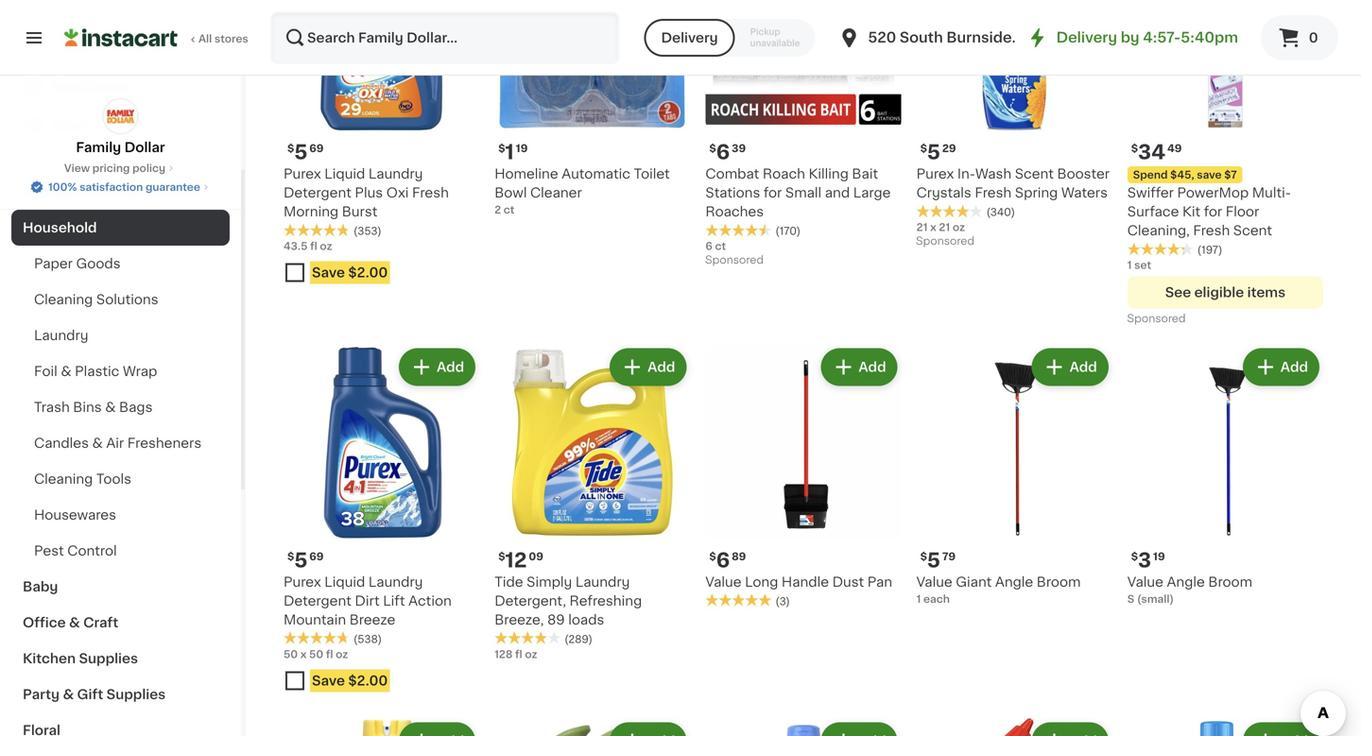 Task type: locate. For each thing, give the bounding box(es) containing it.
$ for purex liquid laundry detergent plus oxi fresh morning burst
[[287, 143, 294, 154]]

$ for purex in-wash scent booster crystals fresh spring waters
[[921, 143, 928, 154]]

(small)
[[1138, 594, 1175, 605]]

1 add button from the left
[[401, 351, 474, 385]]

for inside swiffer powermop multi- surface kit for floor cleaning, fresh scent
[[1204, 205, 1223, 219]]

laundry inside tide simply laundry detergent, refreshing breeze, 89 loads
[[576, 576, 630, 589]]

0 horizontal spatial value
[[706, 576, 742, 589]]

1 horizontal spatial fresh
[[975, 187, 1012, 200]]

0 button
[[1262, 15, 1339, 61]]

1 vertical spatial 1
[[1128, 260, 1132, 271]]

1 vertical spatial 89
[[548, 614, 565, 627]]

0 horizontal spatial 21
[[917, 222, 928, 233]]

$ 5 69 up mountain
[[287, 551, 324, 571]]

angle up (small)
[[1167, 576, 1206, 589]]

surface
[[1128, 205, 1180, 219]]

1 horizontal spatial 50
[[309, 650, 324, 660]]

essentials
[[79, 185, 148, 199]]

purex for purex liquid laundry detergent plus oxi fresh morning burst
[[284, 168, 321, 181]]

19 inside $ 3 19
[[1154, 552, 1166, 562]]

2 50 from the left
[[309, 650, 324, 660]]

2 horizontal spatial 1
[[1128, 260, 1132, 271]]

1 vertical spatial x
[[301, 650, 307, 660]]

laundry
[[369, 168, 423, 181], [34, 329, 88, 342], [369, 576, 423, 589], [576, 576, 630, 589]]

1 horizontal spatial sponsored badge image
[[917, 237, 974, 248]]

save $2.00
[[312, 266, 388, 280], [312, 675, 388, 688]]

sponsored badge image
[[917, 237, 974, 248], [706, 256, 763, 266], [1128, 314, 1185, 325]]

& left "gift"
[[63, 688, 74, 702]]

in-
[[958, 168, 976, 181]]

0 horizontal spatial 19
[[516, 143, 528, 154]]

1 vertical spatial save
[[312, 675, 345, 688]]

& right foil in the left of the page
[[61, 365, 71, 378]]

1 angle from the left
[[996, 576, 1034, 589]]

loads
[[569, 614, 605, 627]]

0 vertical spatial detergent
[[284, 187, 352, 200]]

cleaning solutions
[[34, 293, 158, 306]]

$ left the 79
[[921, 552, 928, 562]]

$ for value long handle dust pan
[[710, 552, 717, 562]]

0 vertical spatial for
[[764, 187, 782, 200]]

handle
[[782, 576, 829, 589]]

1 21 from the left
[[917, 222, 928, 233]]

sponsored badge image down see
[[1128, 314, 1185, 325]]

product group
[[284, 0, 480, 292], [706, 0, 902, 271], [917, 0, 1113, 252], [1128, 0, 1324, 330], [284, 345, 480, 700], [495, 345, 691, 662], [706, 345, 902, 609], [917, 345, 1113, 607], [1128, 345, 1324, 607], [284, 719, 480, 737], [495, 719, 691, 737], [706, 719, 902, 737], [917, 719, 1113, 737], [1128, 719, 1324, 737]]

fresh inside purex in-wash scent booster crystals fresh spring waters
[[975, 187, 1012, 200]]

4 add from the left
[[1070, 361, 1098, 374]]

$ for value giant angle broom
[[921, 552, 928, 562]]

1 vertical spatial detergent
[[284, 595, 352, 608]]

save $2.00 down 50 x 50 fl oz
[[312, 675, 388, 688]]

1 vertical spatial for
[[1204, 205, 1223, 219]]

1 vertical spatial scent
[[1234, 224, 1273, 238]]

laundry link
[[11, 318, 230, 354]]

0 horizontal spatial 50
[[284, 650, 298, 660]]

stations
[[706, 187, 761, 200]]

2 vertical spatial 6
[[717, 551, 730, 571]]

$ 1 19
[[499, 143, 528, 162]]

69 up mountain
[[310, 552, 324, 562]]

value inside value giant angle broom 1 each
[[917, 576, 953, 589]]

1 save $2.00 button from the top
[[284, 258, 480, 292]]

save $2.00 button down (538) on the left bottom of the page
[[284, 666, 480, 700]]

★★★★★
[[917, 205, 983, 218], [917, 205, 983, 218], [284, 224, 350, 237], [284, 224, 350, 237], [706, 224, 772, 237], [706, 224, 772, 237], [1128, 243, 1194, 256], [1128, 243, 1194, 256], [706, 594, 772, 607], [706, 594, 772, 607], [284, 632, 350, 645], [284, 632, 350, 645], [495, 632, 561, 645], [495, 632, 561, 645]]

for for 6
[[764, 187, 782, 200]]

0 horizontal spatial x
[[301, 650, 307, 660]]

2 save $2.00 button from the top
[[284, 666, 480, 700]]

housewares link
[[11, 497, 230, 533]]

5 up mountain
[[294, 551, 308, 571]]

2 cleaning from the top
[[34, 473, 93, 486]]

& inside office & craft link
[[69, 617, 80, 630]]

fresh inside purex liquid laundry detergent plus oxi fresh morning burst
[[412, 187, 449, 200]]

1 liquid from the top
[[325, 168, 365, 181]]

ct down roaches
[[715, 241, 726, 252]]

giant
[[956, 576, 992, 589]]

liquid
[[325, 168, 365, 181], [325, 576, 365, 589]]

plus
[[355, 187, 383, 200]]

$2.00 down (353)
[[348, 266, 388, 280]]

1 vertical spatial ct
[[715, 241, 726, 252]]

fl for 5
[[310, 241, 317, 252]]

& for craft
[[69, 617, 80, 630]]

view
[[64, 163, 90, 174]]

value for 3
[[1128, 576, 1164, 589]]

& for plastic
[[61, 365, 71, 378]]

crystals
[[917, 187, 972, 200]]

paper goods link
[[11, 246, 230, 282]]

0 vertical spatial $ 5 69
[[287, 143, 324, 162]]

bins
[[73, 401, 102, 414]]

bait
[[852, 168, 879, 181]]

0 horizontal spatial sponsored badge image
[[706, 256, 763, 266]]

0 vertical spatial 19
[[516, 143, 528, 154]]

laundry inside the purex liquid laundry detergent dirt lift action mountain breeze
[[369, 576, 423, 589]]

& right bins
[[105, 401, 116, 414]]

0 vertical spatial save
[[312, 266, 345, 280]]

1 detergent from the top
[[284, 187, 352, 200]]

small
[[786, 187, 822, 200]]

5 for purex liquid laundry detergent plus oxi fresh morning burst
[[294, 143, 308, 162]]

$2.00
[[348, 266, 388, 280], [348, 675, 388, 688]]

fl right 128
[[515, 650, 523, 660]]

detergent inside purex liquid laundry detergent plus oxi fresh morning burst
[[284, 187, 352, 200]]

2 angle from the left
[[1167, 576, 1206, 589]]

purex in-wash scent booster crystals fresh spring waters
[[917, 168, 1110, 200]]

2 horizontal spatial fresh
[[1194, 224, 1231, 238]]

2 add from the left
[[648, 361, 676, 374]]

1 value from the left
[[706, 576, 742, 589]]

sponsored badge image for 6
[[706, 256, 763, 266]]

$ inside the $ 5 79
[[921, 552, 928, 562]]

1 vertical spatial save $2.00 button
[[284, 666, 480, 700]]

$ 5 69 for purex liquid laundry detergent dirt lift action mountain breeze
[[287, 551, 324, 571]]

0 vertical spatial save $2.00
[[312, 266, 388, 280]]

add for 5
[[1070, 361, 1098, 374]]

1 horizontal spatial delivery
[[1057, 31, 1118, 44]]

cleaning for cleaning tools
[[34, 473, 93, 486]]

& for gift
[[63, 688, 74, 702]]

1 horizontal spatial 89
[[732, 552, 746, 562]]

save down 43.5 fl oz
[[312, 266, 345, 280]]

$ inside the $ 1 19
[[499, 143, 505, 154]]

2 horizontal spatial fl
[[515, 650, 523, 660]]

0 vertical spatial sponsored badge image
[[917, 237, 974, 248]]

1 vertical spatial supplies
[[107, 688, 166, 702]]

2 horizontal spatial sponsored badge image
[[1128, 314, 1185, 325]]

fl down mountain
[[326, 650, 333, 660]]

laundry up lift on the left bottom
[[369, 576, 423, 589]]

1 save from the top
[[312, 266, 345, 280]]

fl inside product group
[[515, 650, 523, 660]]

1 vertical spatial sponsored badge image
[[706, 256, 763, 266]]

6
[[717, 143, 730, 162], [706, 241, 713, 252], [717, 551, 730, 571]]

detergent up mountain
[[284, 595, 352, 608]]

ct inside homeline automatic toilet bowl cleaner 2 ct
[[504, 205, 515, 215]]

scent
[[1015, 168, 1054, 181], [1234, 224, 1273, 238]]

$ up mountain
[[287, 552, 294, 562]]

x
[[931, 222, 937, 233], [301, 650, 307, 660]]

oz down mountain
[[336, 650, 348, 660]]

holiday
[[23, 185, 75, 199]]

$ 3 19
[[1132, 551, 1166, 571]]

&
[[61, 365, 71, 378], [105, 401, 116, 414], [92, 437, 103, 450], [69, 617, 80, 630], [63, 688, 74, 702]]

supplies down craft
[[79, 653, 138, 666]]

sponsored badge image down 21 x 21 oz
[[917, 237, 974, 248]]

0 horizontal spatial angle
[[996, 576, 1034, 589]]

None search field
[[270, 11, 620, 64]]

laundry up refreshing
[[576, 576, 630, 589]]

$ 5 69 up morning
[[287, 143, 324, 162]]

fresh up (197)
[[1194, 224, 1231, 238]]

$ for purex liquid laundry detergent dirt lift action mountain breeze
[[287, 552, 294, 562]]

$ up spend
[[1132, 143, 1139, 154]]

0 vertical spatial $2.00
[[348, 266, 388, 280]]

$ 34 49
[[1132, 143, 1182, 162]]

$ inside $ 6 89
[[710, 552, 717, 562]]

items
[[1248, 286, 1286, 300]]

$ inside $ 3 19
[[1132, 552, 1139, 562]]

laundry for tide simply laundry detergent, refreshing breeze, 89 loads
[[576, 576, 630, 589]]

1 horizontal spatial 1
[[917, 594, 921, 605]]

liquid inside the purex liquid laundry detergent dirt lift action mountain breeze
[[325, 576, 365, 589]]

89
[[732, 552, 746, 562], [548, 614, 565, 627]]

0 horizontal spatial broom
[[1037, 576, 1081, 589]]

1 vertical spatial $2.00
[[348, 675, 388, 688]]

2 save $2.00 from the top
[[312, 675, 388, 688]]

100%
[[48, 182, 77, 192]]

2 liquid from the top
[[325, 576, 365, 589]]

2
[[495, 205, 501, 215]]

oz right 128
[[525, 650, 538, 660]]

liquid up plus on the left of the page
[[325, 168, 365, 181]]

49
[[1168, 143, 1182, 154]]

6 down roaches
[[706, 241, 713, 252]]

0 horizontal spatial scent
[[1015, 168, 1054, 181]]

pan
[[868, 576, 893, 589]]

scent inside swiffer powermop multi- surface kit for floor cleaning, fresh scent
[[1234, 224, 1273, 238]]

0 vertical spatial 1
[[505, 143, 514, 162]]

$ inside $ 6 39
[[710, 143, 717, 154]]

3 add button from the left
[[823, 351, 896, 385]]

& for air
[[92, 437, 103, 450]]

value angle broom s (small)
[[1128, 576, 1253, 605]]

product group containing 3
[[1128, 345, 1324, 607]]

roaches
[[706, 205, 764, 219]]

0 horizontal spatial delivery
[[662, 31, 718, 44]]

toilet
[[634, 168, 670, 181]]

family
[[76, 141, 121, 154]]

liquid for plus
[[325, 168, 365, 181]]

& left air
[[92, 437, 103, 450]]

1 horizontal spatial 19
[[1154, 552, 1166, 562]]

& inside foil & plastic wrap link
[[61, 365, 71, 378]]

detergent for mountain
[[284, 595, 352, 608]]

1 horizontal spatial broom
[[1209, 576, 1253, 589]]

$2.00 down (538) on the left bottom of the page
[[348, 675, 388, 688]]

value down $ 6 89
[[706, 576, 742, 589]]

purex inside purex liquid laundry detergent plus oxi fresh morning burst
[[284, 168, 321, 181]]

oxi
[[387, 187, 409, 200]]

oz right 43.5
[[320, 241, 332, 252]]

0 vertical spatial 69
[[310, 143, 324, 154]]

$ up 'homeline'
[[499, 143, 505, 154]]

wrap
[[123, 365, 157, 378]]

6 for value
[[717, 551, 730, 571]]

0 horizontal spatial ct
[[504, 205, 515, 215]]

1 horizontal spatial ct
[[715, 241, 726, 252]]

1 cleaning from the top
[[34, 293, 93, 306]]

cleaning down paper
[[34, 293, 93, 306]]

laundry for purex liquid laundry detergent dirt lift action mountain breeze
[[369, 576, 423, 589]]

1 horizontal spatial value
[[917, 576, 953, 589]]

add button for 12
[[612, 351, 685, 385]]

all stores link
[[64, 11, 250, 64]]

1 left set
[[1128, 260, 1132, 271]]

fresh for laundry
[[412, 187, 449, 200]]

0 horizontal spatial fl
[[310, 241, 317, 252]]

scent up spring
[[1015, 168, 1054, 181]]

value giant angle broom 1 each
[[917, 576, 1081, 605]]

save $2.00 for burst
[[312, 266, 388, 280]]

detergent inside the purex liquid laundry detergent dirt lift action mountain breeze
[[284, 595, 352, 608]]

0 horizontal spatial for
[[764, 187, 782, 200]]

128
[[495, 650, 513, 660]]

party & gift supplies link
[[11, 677, 230, 713]]

4 add button from the left
[[1034, 351, 1107, 385]]

(353)
[[354, 226, 382, 237]]

1 69 from the top
[[310, 143, 324, 154]]

$ left 29
[[921, 143, 928, 154]]

0 horizontal spatial 89
[[548, 614, 565, 627]]

liquid for dirt
[[325, 576, 365, 589]]

5 add button from the left
[[1245, 351, 1318, 385]]

2 $2.00 from the top
[[348, 675, 388, 688]]

& inside party & gift supplies link
[[63, 688, 74, 702]]

purex up mountain
[[284, 576, 321, 589]]

19 right 3
[[1154, 552, 1166, 562]]

& inside "candles & air fresheners" link
[[92, 437, 103, 450]]

cleaning down candles
[[34, 473, 93, 486]]

1 vertical spatial 19
[[1154, 552, 1166, 562]]

2 vertical spatial sponsored badge image
[[1128, 314, 1185, 325]]

ct
[[504, 205, 515, 215], [715, 241, 726, 252]]

5 for purex in-wash scent booster crystals fresh spring waters
[[928, 143, 941, 162]]

fresh for wash
[[975, 187, 1012, 200]]

oz down crystals at the top right of the page
[[953, 222, 966, 233]]

89 inside tide simply laundry detergent, refreshing breeze, 89 loads
[[548, 614, 565, 627]]

100% satisfaction guarantee
[[48, 182, 200, 192]]

value inside value angle broom s (small)
[[1128, 576, 1164, 589]]

$ 6 89
[[710, 551, 746, 571]]

21 x 21 oz
[[917, 222, 966, 233]]

purex up morning
[[284, 168, 321, 181]]

broom
[[1037, 576, 1081, 589], [1209, 576, 1253, 589]]

2 broom from the left
[[1209, 576, 1253, 589]]

candles
[[34, 437, 89, 450]]

89 up long
[[732, 552, 746, 562]]

$ inside $ 34 49
[[1132, 143, 1139, 154]]

0 vertical spatial x
[[931, 222, 937, 233]]

burnside
[[947, 31, 1012, 44]]

service type group
[[644, 19, 816, 57]]

1 vertical spatial cleaning
[[34, 473, 93, 486]]

instacart logo image
[[64, 26, 178, 49]]

3 value from the left
[[1128, 576, 1164, 589]]

add button for 6
[[823, 351, 896, 385]]

cleaning solutions link
[[11, 282, 230, 318]]

1 horizontal spatial scent
[[1234, 224, 1273, 238]]

add button for 5
[[1034, 351, 1107, 385]]

angle right giant
[[996, 576, 1034, 589]]

spring
[[1015, 187, 1058, 200]]

0 vertical spatial 89
[[732, 552, 746, 562]]

1 vertical spatial save $2.00
[[312, 675, 388, 688]]

1 vertical spatial liquid
[[325, 576, 365, 589]]

save $2.00 button for burst
[[284, 258, 480, 292]]

1 horizontal spatial for
[[1204, 205, 1223, 219]]

broom inside value angle broom s (small)
[[1209, 576, 1253, 589]]

2 21 from the left
[[939, 222, 951, 233]]

19 inside the $ 1 19
[[516, 143, 528, 154]]

2 save from the top
[[312, 675, 345, 688]]

save $2.00 down (353)
[[312, 266, 388, 280]]

laundry inside purex liquid laundry detergent plus oxi fresh morning burst
[[369, 168, 423, 181]]

$ up morning
[[287, 143, 294, 154]]

save down 50 x 50 fl oz
[[312, 675, 345, 688]]

value up (small)
[[1128, 576, 1164, 589]]

5 up morning
[[294, 143, 308, 162]]

$ up tide
[[499, 552, 505, 562]]

candles & air fresheners
[[34, 437, 202, 450]]

69 for purex liquid laundry detergent dirt lift action mountain breeze
[[310, 552, 324, 562]]

2 add button from the left
[[612, 351, 685, 385]]

1 broom from the left
[[1037, 576, 1081, 589]]

family dollar logo image
[[103, 98, 139, 134]]

purex up crystals at the top right of the page
[[917, 168, 954, 181]]

0 horizontal spatial 1
[[505, 143, 514, 162]]

south
[[900, 31, 944, 44]]

1 horizontal spatial angle
[[1167, 576, 1206, 589]]

89 up (289)
[[548, 614, 565, 627]]

1 up 'homeline'
[[505, 143, 514, 162]]

2 value from the left
[[917, 576, 953, 589]]

$ inside $ 5 29
[[921, 143, 928, 154]]

laundry up oxi
[[369, 168, 423, 181]]

2 vertical spatial 1
[[917, 594, 921, 605]]

laundry for purex liquid laundry detergent plus oxi fresh morning burst
[[369, 168, 423, 181]]

1 vertical spatial $ 5 69
[[287, 551, 324, 571]]

cleaning tools link
[[11, 461, 230, 497]]

value up each
[[917, 576, 953, 589]]

powermop
[[1178, 187, 1249, 200]]

for inside combat roach killing bait stations for small and large roaches
[[764, 187, 782, 200]]

add for 12
[[648, 361, 676, 374]]

2 detergent from the top
[[284, 595, 352, 608]]

sponsored badge image for 5
[[917, 237, 974, 248]]

delivery inside button
[[662, 31, 718, 44]]

large
[[854, 187, 891, 200]]

50
[[284, 650, 298, 660], [309, 650, 324, 660]]

$ up value long handle dust pan
[[710, 552, 717, 562]]

520 south burnside avenue
[[868, 31, 1070, 44]]

liquid inside purex liquid laundry detergent plus oxi fresh morning burst
[[325, 168, 365, 181]]

liquid up dirt
[[325, 576, 365, 589]]

6 up value long handle dust pan
[[717, 551, 730, 571]]

save for morning
[[312, 266, 345, 280]]

purex inside the purex liquid laundry detergent dirt lift action mountain breeze
[[284, 576, 321, 589]]

2 69 from the top
[[310, 552, 324, 562]]

5
[[294, 143, 308, 162], [928, 143, 941, 162], [294, 551, 308, 571], [928, 551, 941, 571]]

swiffer
[[1128, 187, 1174, 200]]

for down powermop
[[1204, 205, 1223, 219]]

19 for 1
[[516, 143, 528, 154]]

1
[[505, 143, 514, 162], [1128, 260, 1132, 271], [917, 594, 921, 605]]

3 add from the left
[[859, 361, 887, 374]]

0 horizontal spatial fresh
[[412, 187, 449, 200]]

5 left 29
[[928, 143, 941, 162]]

x down mountain
[[301, 650, 307, 660]]

19 up 'homeline'
[[516, 143, 528, 154]]

cleaning
[[34, 293, 93, 306], [34, 473, 93, 486]]

$ left 39
[[710, 143, 717, 154]]

multi-
[[1253, 187, 1292, 200]]

1 $ 5 69 from the top
[[287, 143, 324, 162]]

cleaning,
[[1128, 224, 1190, 238]]

fresh right oxi
[[412, 187, 449, 200]]

booster
[[1058, 168, 1110, 181]]

2 horizontal spatial value
[[1128, 576, 1164, 589]]

0 vertical spatial scent
[[1015, 168, 1054, 181]]

trash bins & bags
[[34, 401, 153, 414]]

0 vertical spatial ct
[[504, 205, 515, 215]]

delivery by 4:57-5:40pm link
[[1027, 26, 1239, 49]]

cleaning for cleaning solutions
[[34, 293, 93, 306]]

1 horizontal spatial x
[[931, 222, 937, 233]]

x down crystals at the top right of the page
[[931, 222, 937, 233]]

0 vertical spatial liquid
[[325, 168, 365, 181]]

fresh down wash on the top
[[975, 187, 1012, 200]]

2 $ 5 69 from the top
[[287, 551, 324, 571]]

fl right 43.5
[[310, 241, 317, 252]]

ct right 2
[[504, 205, 515, 215]]

1 save $2.00 from the top
[[312, 266, 388, 280]]

$ up the s
[[1132, 552, 1139, 562]]

5 add from the left
[[1281, 361, 1309, 374]]

gift
[[77, 688, 103, 702]]

& left craft
[[69, 617, 80, 630]]

supplies down kitchen supplies link
[[107, 688, 166, 702]]

purex inside purex in-wash scent booster crystals fresh spring waters
[[917, 168, 954, 181]]

1 $2.00 from the top
[[348, 266, 388, 280]]

product group containing 12
[[495, 345, 691, 662]]

save $2.00 button down (353)
[[284, 258, 480, 292]]

69 up morning
[[310, 143, 324, 154]]

0 vertical spatial save $2.00 button
[[284, 258, 480, 292]]

43.5
[[284, 241, 308, 252]]

& inside "trash bins & bags" link
[[105, 401, 116, 414]]

69 for purex liquid laundry detergent plus oxi fresh morning burst
[[310, 143, 324, 154]]

sponsored badge image down 6 ct on the top
[[706, 256, 763, 266]]

angle inside value angle broom s (small)
[[1167, 576, 1206, 589]]

0 vertical spatial cleaning
[[34, 293, 93, 306]]

1 horizontal spatial 21
[[939, 222, 951, 233]]

1 left each
[[917, 594, 921, 605]]

1 vertical spatial 69
[[310, 552, 324, 562]]

0 vertical spatial 6
[[717, 143, 730, 162]]

scent down "floor"
[[1234, 224, 1273, 238]]

6 left 39
[[717, 143, 730, 162]]

detergent up morning
[[284, 187, 352, 200]]

for down roach
[[764, 187, 782, 200]]

pest control
[[34, 545, 117, 558]]

$ inside the $ 12 09
[[499, 552, 505, 562]]

trash
[[34, 401, 70, 414]]



Task type: describe. For each thing, give the bounding box(es) containing it.
delivery for delivery
[[662, 31, 718, 44]]

baby
[[23, 581, 58, 594]]

0
[[1309, 31, 1319, 44]]

(3)
[[776, 597, 790, 607]]

spend
[[1134, 170, 1168, 180]]

paper goods
[[34, 257, 121, 270]]

bags
[[119, 401, 153, 414]]

plastic
[[75, 365, 119, 378]]

party
[[23, 688, 60, 702]]

fl for 12
[[515, 650, 523, 660]]

candles & air fresheners link
[[11, 426, 230, 461]]

bowl
[[495, 187, 527, 200]]

automatic
[[562, 168, 631, 181]]

buy
[[53, 80, 80, 94]]

5 left the 79
[[928, 551, 941, 571]]

cleaning tools
[[34, 473, 131, 486]]

lists
[[53, 118, 86, 131]]

avenue
[[1016, 31, 1070, 44]]

product group containing 34
[[1128, 0, 1324, 330]]

fresh inside swiffer powermop multi- surface kit for floor cleaning, fresh scent
[[1194, 224, 1231, 238]]

x for purex liquid laundry detergent dirt lift action mountain breeze
[[301, 650, 307, 660]]

purex for purex liquid laundry detergent dirt lift action mountain breeze
[[284, 576, 321, 589]]

angle inside value giant angle broom 1 each
[[996, 576, 1034, 589]]

housewares
[[34, 509, 116, 522]]

dollar
[[124, 141, 165, 154]]

guarantee
[[146, 182, 200, 192]]

each
[[924, 594, 950, 605]]

set
[[1135, 260, 1152, 271]]

save for mountain
[[312, 675, 345, 688]]

1 set
[[1128, 260, 1152, 271]]

value for 5
[[917, 576, 953, 589]]

$ for value angle broom
[[1132, 552, 1139, 562]]

air
[[106, 437, 124, 450]]

detergent for morning
[[284, 187, 352, 200]]

holiday essentials link
[[11, 174, 230, 210]]

$ for homeline automatic toilet bowl cleaner
[[499, 143, 505, 154]]

value long handle dust pan
[[706, 576, 893, 589]]

(170)
[[776, 226, 801, 237]]

paper
[[34, 257, 73, 270]]

add for 3
[[1281, 361, 1309, 374]]

burst
[[342, 205, 378, 219]]

pest control link
[[11, 533, 230, 569]]

tools
[[96, 473, 131, 486]]

$ for combat roach killing bait stations for small and large roaches
[[710, 143, 717, 154]]

purex for purex in-wash scent booster crystals fresh spring waters
[[917, 168, 954, 181]]

office
[[23, 617, 66, 630]]

(538)
[[354, 634, 382, 645]]

see eligible items button
[[1128, 277, 1324, 309]]

family dollar
[[76, 141, 165, 154]]

$ 5 69 for purex liquid laundry detergent plus oxi fresh morning burst
[[287, 143, 324, 162]]

homeline automatic toilet bowl cleaner 2 ct
[[495, 168, 670, 215]]

0 vertical spatial supplies
[[79, 653, 138, 666]]

simply
[[527, 576, 572, 589]]

$ for spend $45, save $7
[[1132, 143, 1139, 154]]

29
[[943, 143, 957, 154]]

tide simply laundry detergent, refreshing breeze, 89 loads
[[495, 576, 642, 627]]

by
[[1121, 31, 1140, 44]]

520 south burnside avenue button
[[838, 11, 1070, 64]]

6 ct
[[706, 241, 726, 252]]

$2.00 for breeze
[[348, 675, 388, 688]]

add for 6
[[859, 361, 887, 374]]

foil & plastic wrap
[[34, 365, 157, 378]]

goods
[[76, 257, 121, 270]]

1 vertical spatial 6
[[706, 241, 713, 252]]

broom inside value giant angle broom 1 each
[[1037, 576, 1081, 589]]

pricing
[[92, 163, 130, 174]]

6 for combat
[[717, 143, 730, 162]]

$2.00 for burst
[[348, 266, 388, 280]]

delivery for delivery by 4:57-5:40pm
[[1057, 31, 1118, 44]]

4:57-
[[1143, 31, 1181, 44]]

wash
[[976, 168, 1012, 181]]

save $2.00 for breeze
[[312, 675, 388, 688]]

1 add from the left
[[437, 361, 465, 374]]

floor
[[1226, 205, 1260, 219]]

oz inside product group
[[525, 650, 538, 660]]

spend $45, save $7
[[1134, 170, 1238, 180]]

office & craft link
[[11, 605, 230, 641]]

craft
[[83, 617, 119, 630]]

scent inside purex in-wash scent booster crystals fresh spring waters
[[1015, 168, 1054, 181]]

$45,
[[1171, 170, 1195, 180]]

laundry up foil in the left of the page
[[34, 329, 88, 342]]

1 inside product group
[[1128, 260, 1132, 271]]

100% satisfaction guarantee button
[[29, 176, 212, 195]]

5:40pm
[[1181, 31, 1239, 44]]

x for purex in-wash scent booster crystals fresh spring waters
[[931, 222, 937, 233]]

19 for 3
[[1154, 552, 1166, 562]]

it
[[83, 80, 92, 94]]

s
[[1128, 594, 1135, 605]]

3
[[1139, 551, 1152, 571]]

and
[[825, 187, 850, 200]]

5 for purex liquid laundry detergent dirt lift action mountain breeze
[[294, 551, 308, 571]]

household link
[[11, 210, 230, 246]]

killing
[[809, 168, 849, 181]]

1 horizontal spatial fl
[[326, 650, 333, 660]]

Search field
[[272, 13, 618, 62]]

09
[[529, 552, 544, 562]]

89 inside $ 6 89
[[732, 552, 746, 562]]

save
[[1197, 170, 1222, 180]]

waters
[[1062, 187, 1108, 200]]

stores
[[215, 34, 248, 44]]

(340)
[[987, 207, 1016, 218]]

buy it again link
[[11, 68, 230, 106]]

dirt
[[355, 595, 380, 608]]

kitchen supplies link
[[11, 641, 230, 677]]

1 inside value giant angle broom 1 each
[[917, 594, 921, 605]]

holiday essentials
[[23, 185, 148, 199]]

purex liquid laundry detergent plus oxi fresh morning burst
[[284, 168, 449, 219]]

1 50 from the left
[[284, 650, 298, 660]]

12
[[505, 551, 527, 571]]

for for spend $45, save $7
[[1204, 205, 1223, 219]]

$ for tide simply laundry detergent, refreshing breeze, 89 loads
[[499, 552, 505, 562]]

$ 5 29
[[921, 143, 957, 162]]

fresheners
[[127, 437, 202, 450]]

add button for 3
[[1245, 351, 1318, 385]]

$ 12 09
[[499, 551, 544, 571]]

trash bins & bags link
[[11, 390, 230, 426]]

party & gift supplies
[[23, 688, 166, 702]]

save $2.00 button for breeze
[[284, 666, 480, 700]]

kit
[[1183, 205, 1201, 219]]

50 x 50 fl oz
[[284, 650, 348, 660]]



Task type: vqa. For each thing, say whether or not it's contained in the screenshot.
Prime
no



